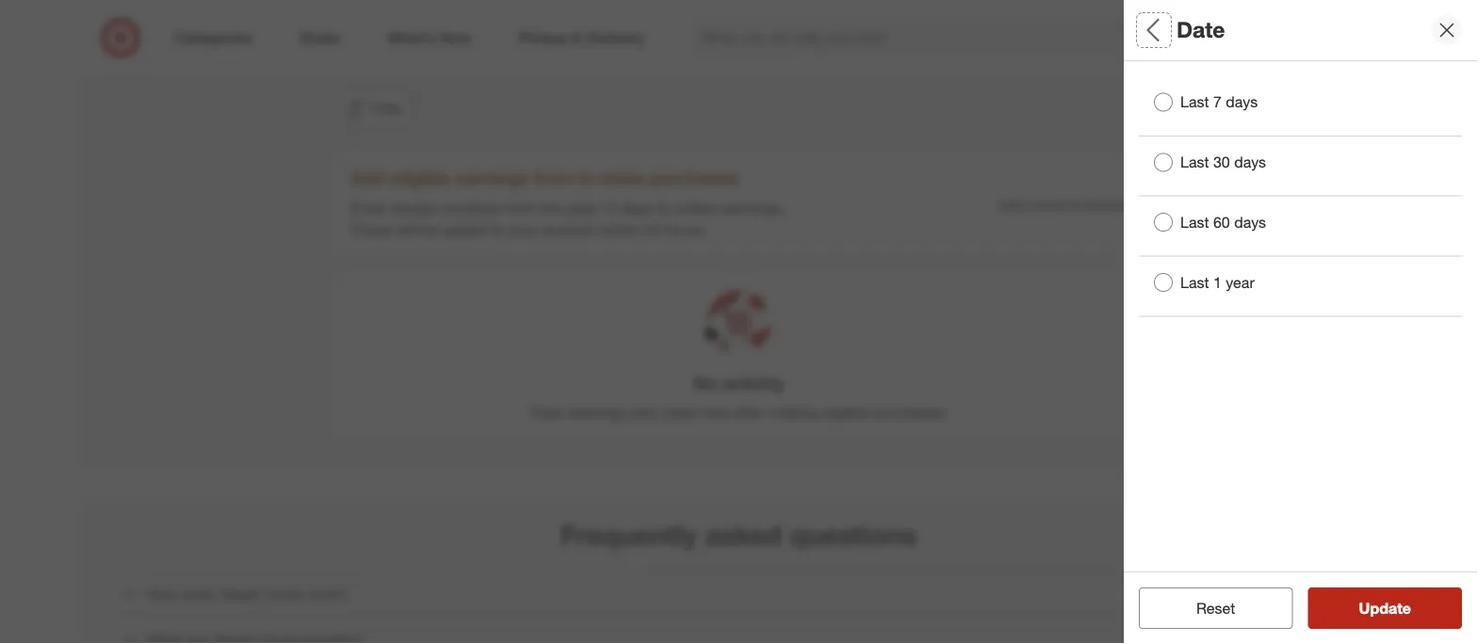 Task type: vqa. For each thing, say whether or not it's contained in the screenshot.
Type button
yes



Task type: describe. For each thing, give the bounding box(es) containing it.
track
[[529, 404, 564, 422]]

be
[[422, 220, 439, 239]]

filters
[[1172, 15, 1230, 41]]

reset button for all filters dialog
[[1140, 588, 1294, 630]]

days inside enter receipt numbers from the past 14 days to collect earnings. these will be added to your account within 24 hours.
[[621, 199, 653, 217]]

last for last 30 days
[[1181, 153, 1210, 171]]

date inside dialog
[[1177, 17, 1226, 43]]

purchases.
[[875, 404, 949, 422]]

60
[[1214, 213, 1231, 232]]

your
[[508, 220, 538, 239]]

and
[[631, 404, 656, 422]]

these
[[351, 220, 392, 239]]

Last 60 days radio
[[1155, 213, 1173, 232]]

frequently asked questions
[[561, 519, 917, 552]]

after
[[735, 404, 766, 422]]

last 7 days
[[1181, 93, 1258, 111]]

last 30 days
[[1181, 153, 1267, 171]]

numbers
[[442, 199, 501, 217]]

asked
[[705, 519, 782, 552]]

date inside button
[[1147, 97, 1179, 116]]

search
[[1147, 30, 1192, 49]]

date dialog
[[1124, 0, 1478, 644]]

within
[[600, 220, 640, 239]]

in-
[[579, 167, 602, 189]]

votes
[[660, 404, 697, 422]]

1 vertical spatial to
[[491, 220, 504, 239]]

What can we help you find? suggestions appear below search field
[[691, 17, 1160, 58]]

Last 7 days radio
[[1155, 93, 1173, 112]]

type
[[1147, 150, 1179, 168]]

track earnings and votes here after making eligible purchases.
[[529, 404, 949, 422]]

Last 1 year radio
[[1155, 273, 1173, 292]]

no
[[694, 372, 718, 394]]

purchases
[[650, 167, 739, 189]]

questions
[[790, 519, 917, 552]]

all filters dialog
[[1124, 0, 1478, 644]]

past
[[566, 199, 596, 217]]

enter
[[351, 199, 386, 217]]

here
[[701, 404, 731, 422]]

reset for 'reset' button for all filters dialog
[[1197, 599, 1236, 618]]

update for all filters dialog
[[1360, 599, 1412, 618]]

last 60 days
[[1181, 213, 1267, 232]]

account
[[542, 220, 596, 239]]

days for last 60 days
[[1235, 213, 1267, 232]]

store
[[602, 167, 645, 189]]

hours.
[[665, 220, 707, 239]]

type button
[[1147, 149, 1455, 170]]



Task type: locate. For each thing, give the bounding box(es) containing it.
2 last from the top
[[1181, 153, 1210, 171]]

last left 60
[[1181, 213, 1210, 232]]

$0.00
[[596, 30, 663, 64]]

last left 1
[[1181, 273, 1210, 292]]

1 vertical spatial earnings
[[568, 404, 626, 422]]

1 vertical spatial date
[[1147, 97, 1179, 116]]

days for last 30 days
[[1235, 153, 1267, 171]]

0
[[827, 30, 842, 64]]

from
[[535, 167, 574, 189], [506, 199, 537, 217]]

1 horizontal spatial eligible
[[824, 404, 871, 422]]

1 vertical spatial eligible
[[824, 404, 871, 422]]

days
[[1227, 93, 1258, 111], [1235, 153, 1267, 171], [621, 199, 653, 217], [1235, 213, 1267, 232]]

3 last from the top
[[1181, 213, 1210, 232]]

0 horizontal spatial eligible
[[390, 167, 450, 189]]

added
[[443, 220, 487, 239]]

enter receipt numbers from the past 14 days to collect earnings. these will be added to your account within 24 hours.
[[351, 199, 785, 239]]

0 vertical spatial from
[[535, 167, 574, 189]]

reset
[[1197, 599, 1236, 618], [1197, 599, 1236, 618]]

earnings left and
[[568, 404, 626, 422]]

all
[[1140, 15, 1166, 41]]

to
[[657, 199, 670, 217], [491, 220, 504, 239]]

to up 24
[[657, 199, 670, 217]]

1 horizontal spatial to
[[657, 199, 670, 217]]

update for date dialog
[[1360, 599, 1412, 618]]

from for the
[[506, 199, 537, 217]]

24
[[644, 220, 661, 239]]

last left the "30"
[[1181, 153, 1210, 171]]

days right the "30"
[[1235, 153, 1267, 171]]

0 horizontal spatial to
[[491, 220, 504, 239]]

days right 7
[[1227, 93, 1258, 111]]

reset button for date dialog
[[1140, 588, 1294, 630]]

from inside enter receipt numbers from the past 14 days to collect earnings. these will be added to your account within 24 hours.
[[506, 199, 537, 217]]

year
[[1227, 273, 1255, 292]]

no activity
[[694, 372, 784, 394]]

update inside all filters dialog
[[1360, 599, 1412, 618]]

days right 60
[[1235, 213, 1267, 232]]

frequently
[[561, 519, 698, 552]]

making
[[770, 404, 819, 422]]

will
[[396, 220, 417, 239]]

Last 30 days radio
[[1155, 153, 1173, 172]]

1 vertical spatial add
[[998, 195, 1023, 212]]

earnings.
[[723, 199, 785, 217]]

last
[[1181, 93, 1210, 111], [1181, 153, 1210, 171], [1181, 213, 1210, 232], [1181, 273, 1210, 292]]

date right all
[[1177, 17, 1226, 43]]

add for add missed purchase
[[998, 195, 1023, 212]]

add missed purchase
[[998, 195, 1127, 212]]

add
[[351, 167, 385, 189], [998, 195, 1023, 212]]

eligible
[[390, 167, 450, 189], [824, 404, 871, 422]]

reset inside all filters dialog
[[1197, 599, 1236, 618]]

update button for 'reset' button for all filters dialog
[[1309, 588, 1463, 630]]

update button for date dialog's 'reset' button
[[1309, 588, 1463, 630]]

add inside add missed purchase link
[[998, 195, 1023, 212]]

1 horizontal spatial add
[[998, 195, 1023, 212]]

add up enter
[[351, 167, 385, 189]]

add for add eligible earnings from in-store purchases
[[351, 167, 385, 189]]

date
[[1177, 17, 1226, 43], [1147, 97, 1179, 116]]

add missed purchase link
[[998, 195, 1127, 213]]

the
[[541, 199, 562, 217]]

activity
[[723, 372, 784, 394]]

missed
[[1026, 195, 1069, 212]]

earnings up numbers at left
[[455, 167, 530, 189]]

earnings
[[455, 167, 530, 189], [568, 404, 626, 422]]

search button
[[1147, 17, 1192, 62]]

0 horizontal spatial add
[[351, 167, 385, 189]]

reset for date dialog's 'reset' button
[[1197, 599, 1236, 618]]

add left missed
[[998, 195, 1023, 212]]

1 vertical spatial from
[[506, 199, 537, 217]]

filter
[[370, 100, 404, 118]]

0 vertical spatial to
[[657, 199, 670, 217]]

add eligible earnings from in-store purchases
[[351, 167, 739, 189]]

from for in-
[[535, 167, 574, 189]]

30
[[1214, 153, 1231, 171]]

reset button
[[1140, 588, 1294, 630], [1140, 588, 1294, 630]]

collect
[[674, 199, 719, 217]]

update inside date dialog
[[1360, 599, 1412, 618]]

4 last from the top
[[1181, 273, 1210, 292]]

to left your
[[491, 220, 504, 239]]

filter button
[[332, 88, 416, 130]]

from up the
[[535, 167, 574, 189]]

0 vertical spatial add
[[351, 167, 385, 189]]

update
[[1360, 599, 1412, 618], [1360, 599, 1412, 618]]

14
[[600, 199, 617, 217]]

0 vertical spatial earnings
[[455, 167, 530, 189]]

last left 7
[[1181, 93, 1210, 111]]

1 horizontal spatial earnings
[[568, 404, 626, 422]]

from up your
[[506, 199, 537, 217]]

1
[[1214, 273, 1222, 292]]

reset inside date dialog
[[1197, 599, 1236, 618]]

0 vertical spatial eligible
[[390, 167, 450, 189]]

eligible up receipt
[[390, 167, 450, 189]]

last for last 60 days
[[1181, 213, 1210, 232]]

update button inside date dialog
[[1309, 588, 1463, 630]]

all filters
[[1140, 15, 1230, 41]]

last 1 year
[[1181, 273, 1255, 292]]

0 vertical spatial date
[[1177, 17, 1226, 43]]

last for last 1 year
[[1181, 273, 1210, 292]]

days up 24
[[621, 199, 653, 217]]

7
[[1214, 93, 1222, 111]]

days for last 7 days
[[1227, 93, 1258, 111]]

receipt
[[391, 199, 437, 217]]

1 last from the top
[[1181, 93, 1210, 111]]

eligible right making at the right
[[824, 404, 871, 422]]

0 horizontal spatial earnings
[[455, 167, 530, 189]]

purchase
[[1072, 195, 1127, 212]]

last for last 7 days
[[1181, 93, 1210, 111]]

update button
[[1309, 588, 1463, 630], [1309, 588, 1463, 630]]

date button
[[1147, 96, 1455, 117]]

date up type
[[1147, 97, 1179, 116]]



